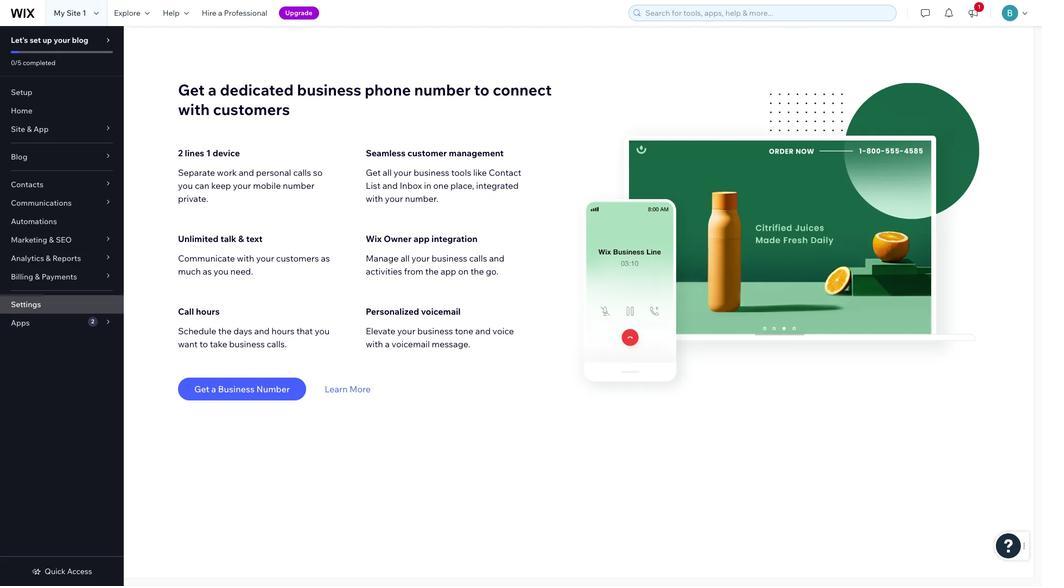 Task type: locate. For each thing, give the bounding box(es) containing it.
let's
[[11, 35, 28, 45]]

0 horizontal spatial hours
[[196, 306, 220, 317]]

1 horizontal spatial the
[[425, 266, 439, 277]]

apps
[[11, 318, 30, 328]]

all inside get all your business tools like contact list and inbox in one place, integrated with your number.
[[383, 167, 392, 178]]

1 vertical spatial app
[[441, 266, 456, 277]]

and right tone
[[475, 326, 491, 337]]

1 horizontal spatial to
[[474, 80, 490, 99]]

a inside get a dedicated business phone number to connect with customers
[[208, 80, 217, 99]]

site
[[67, 8, 81, 18], [11, 124, 25, 134]]

0 vertical spatial calls
[[293, 167, 311, 178]]

talk
[[221, 233, 236, 244]]

and right days
[[254, 326, 270, 337]]

to down the schedule
[[200, 339, 208, 350]]

get inside get a dedicated business phone number to connect with customers
[[178, 80, 205, 99]]

one
[[433, 180, 449, 191]]

1 vertical spatial 2
[[91, 318, 94, 325]]

0 vertical spatial customers
[[213, 100, 290, 119]]

all down seamless
[[383, 167, 392, 178]]

calls up go.
[[469, 253, 487, 264]]

the right from
[[425, 266, 439, 277]]

communications
[[11, 198, 72, 208]]

can
[[195, 180, 209, 191]]

reports
[[52, 254, 81, 263]]

1 horizontal spatial calls
[[469, 253, 487, 264]]

calls inside the 'separate work and personal calls so you can keep your mobile number private.'
[[293, 167, 311, 178]]

device
[[213, 148, 240, 159]]

business inside get all your business tools like contact list and inbox in one place, integrated with your number.
[[414, 167, 449, 178]]

0 vertical spatial get
[[178, 80, 205, 99]]

1 horizontal spatial hours
[[272, 326, 295, 337]]

0 horizontal spatial site
[[11, 124, 25, 134]]

get a business number button
[[178, 378, 306, 401]]

billing & payments
[[11, 272, 77, 282]]

2 vertical spatial get
[[194, 384, 209, 395]]

analytics
[[11, 254, 44, 263]]

1 for 2 lines 1 device
[[206, 148, 211, 159]]

a down elevate
[[385, 339, 390, 350]]

as
[[321, 253, 330, 264], [203, 266, 212, 277]]

0 vertical spatial voicemail
[[421, 306, 461, 317]]

professional
[[224, 8, 267, 18]]

0 vertical spatial number
[[414, 80, 471, 99]]

1 vertical spatial get
[[366, 167, 381, 178]]

your down work
[[233, 180, 251, 191]]

blog
[[11, 152, 27, 162]]

& for seo
[[49, 235, 54, 245]]

customers
[[213, 100, 290, 119], [276, 253, 319, 264]]

with up need.
[[237, 253, 254, 264]]

1 vertical spatial customers
[[276, 253, 319, 264]]

app right owner
[[414, 233, 430, 244]]

& left app
[[27, 124, 32, 134]]

voicemail
[[421, 306, 461, 317], [392, 339, 430, 350]]

voicemail down personalized voicemail
[[392, 339, 430, 350]]

personalized
[[366, 306, 419, 317]]

you for hours
[[315, 326, 330, 337]]

you
[[178, 180, 193, 191], [214, 266, 229, 277], [315, 326, 330, 337]]

hire a professional link
[[195, 0, 274, 26]]

1 horizontal spatial you
[[214, 266, 229, 277]]

2 vertical spatial you
[[315, 326, 330, 337]]

2 down settings link
[[91, 318, 94, 325]]

call hours
[[178, 306, 220, 317]]

2 lines 1 device
[[178, 148, 240, 159]]

your inside the 'separate work and personal calls so you can keep your mobile number private.'
[[233, 180, 251, 191]]

your
[[54, 35, 70, 45], [394, 167, 412, 178], [233, 180, 251, 191], [385, 193, 403, 204], [256, 253, 274, 264], [412, 253, 430, 264], [397, 326, 416, 337]]

0 vertical spatial to
[[474, 80, 490, 99]]

0 horizontal spatial app
[[414, 233, 430, 244]]

a inside button
[[211, 384, 216, 395]]

automations
[[11, 217, 57, 226]]

the right on
[[471, 266, 484, 277]]

to left the connect
[[474, 80, 490, 99]]

2
[[178, 148, 183, 159], [91, 318, 94, 325]]

your inside sidebar element
[[54, 35, 70, 45]]

dedicated
[[220, 80, 294, 99]]

analytics & reports
[[11, 254, 81, 263]]

with inside communicate with your customers as much as you need.
[[237, 253, 254, 264]]

0 horizontal spatial calls
[[293, 167, 311, 178]]

0 vertical spatial 2
[[178, 148, 183, 159]]

1 vertical spatial site
[[11, 124, 25, 134]]

2 inside sidebar element
[[91, 318, 94, 325]]

site right my
[[67, 8, 81, 18]]

0/5 completed
[[11, 59, 56, 67]]

help
[[163, 8, 180, 18]]

a left business
[[211, 384, 216, 395]]

your right up
[[54, 35, 70, 45]]

number.
[[405, 193, 439, 204]]

1 horizontal spatial number
[[414, 80, 471, 99]]

the
[[425, 266, 439, 277], [471, 266, 484, 277], [218, 326, 232, 337]]

quick access button
[[32, 567, 92, 577]]

hours up calls.
[[272, 326, 295, 337]]

& inside dropdown button
[[35, 272, 40, 282]]

place,
[[451, 180, 474, 191]]

number inside get a dedicated business phone number to connect with customers
[[414, 80, 471, 99]]

1 vertical spatial all
[[401, 253, 410, 264]]

you inside the 'separate work and personal calls so you can keep your mobile number private.'
[[178, 180, 193, 191]]

your up from
[[412, 253, 430, 264]]

site down home
[[11, 124, 25, 134]]

1 button
[[961, 0, 985, 26]]

1 horizontal spatial 2
[[178, 148, 183, 159]]

customers inside get a dedicated business phone number to connect with customers
[[213, 100, 290, 119]]

0 horizontal spatial 1
[[83, 8, 86, 18]]

0 vertical spatial site
[[67, 8, 81, 18]]

a left dedicated
[[208, 80, 217, 99]]

1 vertical spatial number
[[283, 180, 315, 191]]

site inside "dropdown button"
[[11, 124, 25, 134]]

hours right call
[[196, 306, 220, 317]]

2 horizontal spatial you
[[315, 326, 330, 337]]

to
[[474, 80, 490, 99], [200, 339, 208, 350]]

0 horizontal spatial you
[[178, 180, 193, 191]]

your up inbox
[[394, 167, 412, 178]]

blog button
[[0, 148, 124, 166]]

you right that
[[315, 326, 330, 337]]

personalized voicemail
[[366, 306, 461, 317]]

inbox
[[400, 180, 422, 191]]

a for hire a professional
[[218, 8, 222, 18]]

1 horizontal spatial app
[[441, 266, 456, 277]]

you inside schedule the days and hours that you want to take business calls.
[[315, 326, 330, 337]]

0 vertical spatial hours
[[196, 306, 220, 317]]

business inside get a dedicated business phone number to connect with customers
[[297, 80, 361, 99]]

business inside elevate your business tone and voice with a voicemail message.
[[417, 326, 453, 337]]

0 horizontal spatial all
[[383, 167, 392, 178]]

& right billing
[[35, 272, 40, 282]]

let's set up your blog
[[11, 35, 88, 45]]

number
[[257, 384, 290, 395]]

get a dedicated business phone number to connect with customers
[[178, 80, 552, 119]]

calls inside manage all your business calls and activities from the app on the go.
[[469, 253, 487, 264]]

2 for 2 lines 1 device
[[178, 148, 183, 159]]

0 horizontal spatial the
[[218, 326, 232, 337]]

2 left "lines"
[[178, 148, 183, 159]]

a inside 'link'
[[218, 8, 222, 18]]

voicemail up elevate your business tone and voice with a voicemail message.
[[421, 306, 461, 317]]

1 vertical spatial hours
[[272, 326, 295, 337]]

1 vertical spatial you
[[214, 266, 229, 277]]

integrated
[[476, 180, 519, 191]]

the up the take
[[218, 326, 232, 337]]

1 vertical spatial voicemail
[[392, 339, 430, 350]]

activities
[[366, 266, 402, 277]]

& left seo
[[49, 235, 54, 245]]

with down list at top left
[[366, 193, 383, 204]]

number inside the 'separate work and personal calls so you can keep your mobile number private.'
[[283, 180, 315, 191]]

and right work
[[239, 167, 254, 178]]

with inside get all your business tools like contact list and inbox in one place, integrated with your number.
[[366, 193, 383, 204]]

and inside elevate your business tone and voice with a voicemail message.
[[475, 326, 491, 337]]

and inside manage all your business calls and activities from the app on the go.
[[489, 253, 505, 264]]

1 vertical spatial as
[[203, 266, 212, 277]]

keep
[[211, 180, 231, 191]]

marketing & seo
[[11, 235, 72, 245]]

learn
[[325, 384, 348, 395]]

& for payments
[[35, 272, 40, 282]]

with
[[178, 100, 210, 119], [366, 193, 383, 204], [237, 253, 254, 264], [366, 339, 383, 350]]

& left reports
[[46, 254, 51, 263]]

0 horizontal spatial to
[[200, 339, 208, 350]]

calls
[[293, 167, 311, 178], [469, 253, 487, 264]]

a
[[218, 8, 222, 18], [208, 80, 217, 99], [385, 339, 390, 350], [211, 384, 216, 395]]

1 horizontal spatial 1
[[206, 148, 211, 159]]

1 horizontal spatial all
[[401, 253, 410, 264]]

and up go.
[[489, 253, 505, 264]]

your down text
[[256, 253, 274, 264]]

the inside schedule the days and hours that you want to take business calls.
[[218, 326, 232, 337]]

all for get
[[383, 167, 392, 178]]

hours inside schedule the days and hours that you want to take business calls.
[[272, 326, 295, 337]]

with up "lines"
[[178, 100, 210, 119]]

all
[[383, 167, 392, 178], [401, 253, 410, 264]]

settings
[[11, 300, 41, 309]]

go.
[[486, 266, 499, 277]]

work
[[217, 167, 237, 178]]

0 vertical spatial as
[[321, 253, 330, 264]]

message.
[[432, 339, 470, 350]]

app left on
[[441, 266, 456, 277]]

from
[[404, 266, 423, 277]]

app
[[34, 124, 49, 134]]

0 vertical spatial all
[[383, 167, 392, 178]]

voice
[[493, 326, 514, 337]]

voicemail inside elevate your business tone and voice with a voicemail message.
[[392, 339, 430, 350]]

& inside "dropdown button"
[[27, 124, 32, 134]]

help button
[[156, 0, 195, 26]]

manage all your business calls and activities from the app on the go.
[[366, 253, 505, 277]]

you inside communicate with your customers as much as you need.
[[214, 266, 229, 277]]

1 vertical spatial to
[[200, 339, 208, 350]]

0 vertical spatial you
[[178, 180, 193, 191]]

get inside get all your business tools like contact list and inbox in one place, integrated with your number.
[[366, 167, 381, 178]]

with down elevate
[[366, 339, 383, 350]]

business inside schedule the days and hours that you want to take business calls.
[[229, 339, 265, 350]]

1 vertical spatial calls
[[469, 253, 487, 264]]

hours
[[196, 306, 220, 317], [272, 326, 295, 337]]

days
[[234, 326, 252, 337]]

to inside schedule the days and hours that you want to take business calls.
[[200, 339, 208, 350]]

you up private.
[[178, 180, 193, 191]]

hire
[[202, 8, 217, 18]]

business inside manage all your business calls and activities from the app on the go.
[[432, 253, 467, 264]]

calls.
[[267, 339, 287, 350]]

2 horizontal spatial 1
[[978, 3, 981, 10]]

get all your business tools like contact list and inbox in one place, integrated with your number.
[[366, 167, 521, 204]]

customers inside communicate with your customers as much as you need.
[[276, 253, 319, 264]]

all for manage
[[401, 253, 410, 264]]

1 inside 1 button
[[978, 3, 981, 10]]

your inside manage all your business calls and activities from the app on the go.
[[412, 253, 430, 264]]

personal
[[256, 167, 291, 178]]

with inside get a dedicated business phone number to connect with customers
[[178, 100, 210, 119]]

app inside manage all your business calls and activities from the app on the go.
[[441, 266, 456, 277]]

and right list at top left
[[383, 180, 398, 191]]

learn more
[[325, 384, 371, 395]]

0 horizontal spatial number
[[283, 180, 315, 191]]

all up from
[[401, 253, 410, 264]]

you down communicate
[[214, 266, 229, 277]]

a for get a business number
[[211, 384, 216, 395]]

integration
[[432, 233, 478, 244]]

calls left "so"
[[293, 167, 311, 178]]

your down personalized voicemail
[[397, 326, 416, 337]]

a right hire
[[218, 8, 222, 18]]

all inside manage all your business calls and activities from the app on the go.
[[401, 253, 410, 264]]

number
[[414, 80, 471, 99], [283, 180, 315, 191]]

0 horizontal spatial 2
[[91, 318, 94, 325]]



Task type: vqa. For each thing, say whether or not it's contained in the screenshot.
top website
no



Task type: describe. For each thing, give the bounding box(es) containing it.
tools
[[451, 167, 471, 178]]

schedule the days and hours that you want to take business calls.
[[178, 326, 330, 350]]

you for lines
[[178, 180, 193, 191]]

business for inbox
[[414, 167, 449, 178]]

text
[[246, 233, 263, 244]]

upgrade
[[285, 9, 313, 17]]

manage
[[366, 253, 399, 264]]

separate
[[178, 167, 215, 178]]

separate work and personal calls so you can keep your mobile number private.
[[178, 167, 323, 204]]

quick
[[45, 567, 66, 577]]

owner
[[384, 233, 412, 244]]

up
[[43, 35, 52, 45]]

a for get a dedicated business phone number to connect with customers
[[208, 80, 217, 99]]

hire a professional
[[202, 8, 267, 18]]

with inside elevate your business tone and voice with a voicemail message.
[[366, 339, 383, 350]]

billing & payments button
[[0, 268, 124, 286]]

need.
[[230, 266, 253, 277]]

1 for my site 1
[[83, 8, 86, 18]]

that
[[297, 326, 313, 337]]

phone
[[365, 80, 411, 99]]

site & app button
[[0, 120, 124, 138]]

my site 1
[[54, 8, 86, 18]]

more
[[350, 384, 371, 395]]

set
[[30, 35, 41, 45]]

lines
[[185, 148, 204, 159]]

unlimited talk & text
[[178, 233, 263, 244]]

1 horizontal spatial site
[[67, 8, 81, 18]]

payments
[[42, 272, 77, 282]]

on
[[458, 266, 469, 277]]

customer
[[408, 148, 447, 159]]

calls for and
[[469, 253, 487, 264]]

take
[[210, 339, 227, 350]]

Search for tools, apps, help & more... field
[[642, 5, 893, 21]]

get a business number
[[194, 384, 290, 395]]

elevate your business tone and voice with a voicemail message.
[[366, 326, 514, 350]]

marketing & seo button
[[0, 231, 124, 249]]

& right talk at left
[[238, 233, 244, 244]]

call
[[178, 306, 194, 317]]

a inside elevate your business tone and voice with a voicemail message.
[[385, 339, 390, 350]]

seamless customer management
[[366, 148, 504, 159]]

calls for so
[[293, 167, 311, 178]]

to inside get a dedicated business phone number to connect with customers
[[474, 80, 490, 99]]

unlimited
[[178, 233, 219, 244]]

my
[[54, 8, 65, 18]]

seamless
[[366, 148, 406, 159]]

upgrade button
[[279, 7, 319, 20]]

2 horizontal spatial the
[[471, 266, 484, 277]]

0/5
[[11, 59, 21, 67]]

automations link
[[0, 212, 124, 231]]

contacts button
[[0, 175, 124, 194]]

home
[[11, 106, 32, 116]]

marketing
[[11, 235, 47, 245]]

like
[[473, 167, 487, 178]]

sidebar element
[[0, 26, 124, 586]]

list
[[366, 180, 381, 191]]

tone
[[455, 326, 474, 337]]

blog
[[72, 35, 88, 45]]

contact
[[489, 167, 521, 178]]

your down inbox
[[385, 193, 403, 204]]

your inside communicate with your customers as much as you need.
[[256, 253, 274, 264]]

1 horizontal spatial as
[[321, 253, 330, 264]]

business for app
[[432, 253, 467, 264]]

management
[[449, 148, 504, 159]]

analytics & reports button
[[0, 249, 124, 268]]

0 vertical spatial app
[[414, 233, 430, 244]]

and inside the 'separate work and personal calls so you can keep your mobile number private.'
[[239, 167, 254, 178]]

get inside button
[[194, 384, 209, 395]]

communicate
[[178, 253, 235, 264]]

wix
[[366, 233, 382, 244]]

& for reports
[[46, 254, 51, 263]]

and inside schedule the days and hours that you want to take business calls.
[[254, 326, 270, 337]]

much
[[178, 266, 201, 277]]

wix owner app integration
[[366, 233, 478, 244]]

and inside get all your business tools like contact list and inbox in one place, integrated with your number.
[[383, 180, 398, 191]]

business for customers
[[297, 80, 361, 99]]

get for with
[[178, 80, 205, 99]]

0 horizontal spatial as
[[203, 266, 212, 277]]

site & app
[[11, 124, 49, 134]]

home link
[[0, 102, 124, 120]]

in
[[424, 180, 431, 191]]

setup
[[11, 87, 32, 97]]

mobile
[[253, 180, 281, 191]]

business
[[218, 384, 255, 395]]

learn more button
[[325, 383, 371, 396]]

so
[[313, 167, 323, 178]]

explore
[[114, 8, 141, 18]]

private.
[[178, 193, 208, 204]]

communicate with your customers as much as you need.
[[178, 253, 330, 277]]

quick access
[[45, 567, 92, 577]]

2 for 2
[[91, 318, 94, 325]]

seo
[[56, 235, 72, 245]]

completed
[[23, 59, 56, 67]]

connect
[[493, 80, 552, 99]]

contacts
[[11, 180, 43, 189]]

get for and
[[366, 167, 381, 178]]

your inside elevate your business tone and voice with a voicemail message.
[[397, 326, 416, 337]]

schedule
[[178, 326, 216, 337]]

& for app
[[27, 124, 32, 134]]



